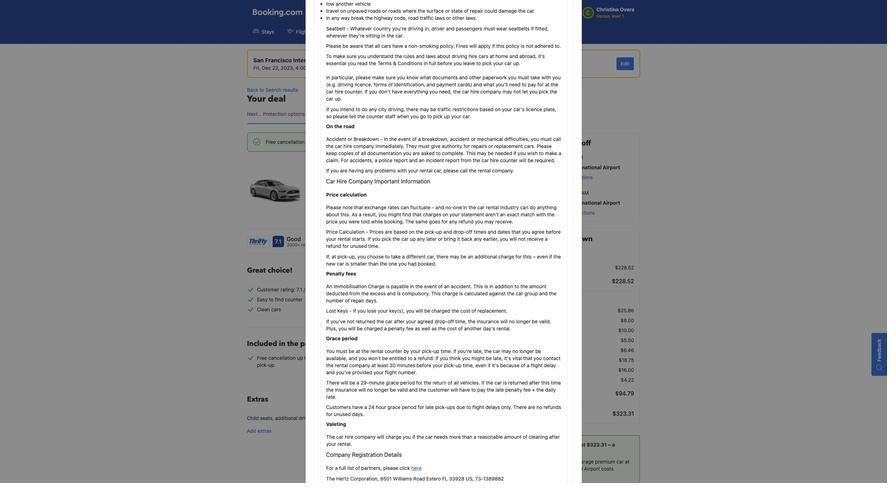 Task type: vqa. For each thing, say whether or not it's contained in the screenshot.
Time, in the you must be at the rental counter by your pick-up time: if you're late, the car may no longer be available, and you won't be entitled to a refund. if you think you might be late, it's vital that you contact the rental company at least 30 minutes before your pick-up time, even if it's because of a flight delay and you've provided your flight number.
yes



Task type: locate. For each thing, give the bounding box(es) containing it.
company down having
[[349, 178, 373, 185]]

international inside san francisco international airport shuttle bus
[[343, 210, 372, 216]]

2 vertical spatial the
[[326, 476, 335, 482]]

might up 'booking.'
[[388, 212, 401, 218]]

fluctuate
[[410, 204, 431, 210]]

customer
[[428, 387, 449, 393]]

time, inside you must be at the rental counter by your pick-up time: if you're late, the car may no longer be available, and you won't be entitled to a refund. if you think you might be late, it's vital that you contact the rental company at least 30 minutes before your pick-up time, even if it's because of a flight delay and you've provided your flight number.
[[463, 362, 474, 368]]

0 vertical spatial unlimited
[[318, 197, 340, 203]]

longer inside there will be a 29-minute grace period for the return of all vehicles. if the car is returned after this time the insurance will no longer be valid and the customer will have to pay the late penalty fee + the daily rate.
[[374, 387, 389, 393]]

fee for veh lic fee
[[541, 377, 550, 383]]

1 horizontal spatial take
[[531, 75, 540, 81]]

sales for loc/dist
[[545, 338, 560, 344]]

0 vertical spatial in
[[326, 75, 330, 81]]

roads
[[368, 8, 381, 14], [388, 8, 401, 14]]

0 horizontal spatial charge
[[386, 434, 402, 440]]

after inside if you've not returned the car after your agreed drop-off time, the insurance will no longer be valid. plus, you will be charged a penalty fee as well as the cost of another day's rental.
[[394, 318, 405, 324]]

1 horizontal spatial sun,
[[535, 190, 545, 196]]

the inside the car hire company will charge you if the car needs more than a reasonable amount of cleaning after your rental.
[[417, 434, 424, 440]]

view inside button
[[535, 174, 546, 180]]

1 vertical spatial pm
[[576, 155, 584, 161]]

2023, for san francisco international airport sun, dec 24, 2023, 10:00 am
[[405, 65, 419, 71]]

call inside accident or breakdown - in the event of a breakdown, accident or mechanical difficulties, you must call the car hire company immediately. they must give authority for repairs or replacement cars. please keep copies of all documentation you are asked to complete. this may be needed if you wish to make a claim. for accidents, a police report and an incident report from the car hire counter will be required.
[[553, 136, 561, 142]]

company inside you must be at the rental counter by your pick-up time: if you're late, the car may no longer be available, and you won't be entitled to a refund. if you think you might be late, it's vital that you contact the rental company at least 30 minutes before your pick-up time, even if it's because of a flight delay and you've provided your flight number.
[[349, 362, 370, 368]]

supplied by thrifty image
[[248, 236, 269, 247]]

you down the convertible
[[331, 168, 339, 174]]

any down no-
[[449, 219, 457, 225]]

1 vertical spatial event
[[424, 283, 437, 289]]

1 horizontal spatial road
[[408, 15, 419, 21]]

francisco inside san francisco international airport sun, dec 24, 2023, 10:00 am
[[387, 57, 413, 63]]

please down intend
[[333, 113, 348, 119]]

1 horizontal spatial you're
[[458, 348, 472, 354]]

1 vertical spatial longer
[[520, 348, 534, 354]]

time, up vehicles.
[[463, 362, 474, 368]]

after up costing
[[549, 434, 560, 440]]

it's
[[504, 355, 511, 361], [492, 362, 499, 368]]

0 horizontal spatial fri,
[[254, 65, 261, 71]]

company up company registration details
[[355, 434, 376, 440]]

1 horizontal spatial 24
[[557, 190, 563, 196]]

– left "now"
[[533, 254, 536, 260]]

sales up transportation
[[537, 357, 552, 363]]

take inside the if, at pick-up, you choose to take a different car, there may be an additional charge for this – even if the new car is smaller than the one you had booked.
[[391, 254, 401, 260]]

1 horizontal spatial do
[[530, 204, 536, 210]]

1 vertical spatial car.
[[463, 113, 471, 119]]

will down replacement.
[[501, 318, 508, 324]]

rental up you've
[[335, 362, 348, 368]]

if inside if you intend to do any city driving, there may be traffic restrictions based on your car's licence plate, so please tell the counter staff when you go to pick up your car.
[[326, 106, 329, 112]]

1 horizontal spatial car
[[386, 29, 394, 35]]

· down view pick-up instructions button
[[565, 190, 566, 196]]

charged inside if you've not returned the car after your agreed drop-off time, the insurance will no longer be valid. plus, you will be charged a penalty fee as well as the cost of another day's rental.
[[364, 325, 383, 332]]

2 vertical spatial tax
[[554, 357, 563, 363]]

am up documents
[[434, 65, 442, 71]]

tax down chg
[[561, 338, 571, 344]]

plus,
[[326, 325, 337, 332]]

drop- up fri, dec 22 · 4:00 pm
[[563, 139, 582, 148]]

flight + hotel
[[333, 29, 364, 35]]

2023, for san francisco international airport fri, dec 22, 2023, 4:00 pm
[[281, 65, 294, 71]]

if inside in particular, please make sure you know what documents and other paperwork you must take with you (e.g. driving licence, forms of identification, and payment cards) and what you'll need to pay for at the car hire counter. if you don't have everything you need, the car hire company may not let you pick the car up.
[[365, 89, 368, 95]]

convertible ford mustang cabrio or similar
[[310, 157, 413, 167]]

am down view pick-up instructions button
[[582, 190, 589, 196]]

up. inside the to make sure you understand the rules and laws about driving hire cars at home and abroad, it's essential you read the terms & conditions in full before you leave to pick your car up.
[[513, 60, 521, 66]]

0 horizontal spatial repair
[[351, 298, 364, 304]]

0 horizontal spatial do
[[362, 106, 368, 112]]

to right addition
[[515, 283, 519, 289]]

as right well
[[432, 325, 437, 332]]

in inside accident or breakdown - in the event of a breakdown, accident or mechanical difficulties, you must call the car hire company immediately. they must give authority for repairs or replacement cars. please keep copies of all documentation you are asked to complete. this may be needed if you wish to make a claim. for accidents, a police report and an incident report from the car hire counter will be required.
[[384, 136, 388, 142]]

2 vertical spatial please
[[326, 204, 341, 210]]

company inside accident or breakdown - in the event of a breakdown, accident or mechanical difficulties, you must call the car hire company immediately. they must give authority for repairs or replacement cars. please keep copies of all documentation you are asked to complete. this may be needed if you wish to make a claim. for accidents, a police report and an incident report from the car hire counter will be required.
[[353, 143, 374, 149]]

unused down 'starts.'
[[350, 243, 367, 249]]

in inside seatbelt - whatever country you're driving in, driver and passengers must wear seatbelts if fitted, wherever they're sitting in the car.
[[381, 32, 385, 38]]

repair inside an immobilisation charge is payable in the event of an accident. this is in addition to the amount deducted from the excess and is compulsory. this charge is calculated against the car group and the number of repair days.
[[351, 298, 364, 304]]

similar
[[400, 161, 413, 167]]

laws inside tow another vehicle travel on unpaved roads or roads where the surface or state of repair could damage the car in any way break the highway code, road traffic laws or other laws.
[[435, 15, 445, 21]]

full
[[429, 60, 436, 66], [339, 465, 346, 471]]

up. inside in particular, please make sure you know what documents and other paperwork you must take with you (e.g. driving licence, forms of identification, and payment cards) and what you'll need to pay for at the car hire counter. if you don't have everything you need, the car hire company may not let you pick the car up.
[[335, 96, 342, 102]]

at right if,
[[332, 254, 336, 260]]

international up 'drop-off date' element
[[415, 57, 450, 63]]

0 vertical spatial cost
[[460, 308, 470, 314]]

traffic
[[420, 15, 434, 21], [438, 106, 451, 112]]

car. down 'code,' at the left top
[[396, 32, 404, 38]]

no-
[[446, 204, 454, 210]]

please
[[326, 43, 341, 49], [537, 143, 552, 149], [326, 204, 341, 210]]

only.
[[502, 404, 512, 410]]

if right 'apply'
[[492, 43, 495, 49]]

please down wherever
[[326, 43, 341, 49]]

sales for state
[[537, 357, 552, 363]]

valid
[[397, 387, 408, 393]]

if inside seatbelt - whatever country you're driving in, driver and passengers must wear seatbelts if fitted, wherever they're sitting in the car.
[[531, 25, 534, 31]]

company registration details
[[326, 452, 402, 458]]

if you intend to do any city driving, there may be traffic restrictions based on your car's licence plate, so please tell the counter staff when you go to pick up your car.
[[326, 106, 556, 119]]

1 horizontal spatial might
[[472, 355, 485, 361]]

if right "now"
[[549, 254, 552, 260]]

at inside the to make sure you understand the rules and laws about driving hire cars at home and abroad, it's essential you read the terms & conditions in full before you leave to pick your car up.
[[490, 53, 494, 59]]

pick- right if,
[[337, 254, 349, 260]]

0 vertical spatial there
[[326, 380, 339, 386]]

well-
[[361, 296, 373, 302]]

are inside price calculation - prices are based on the pick-up and drop-off times and dates that you agree before your rental starts. if you pick the car up any later or bring it back any earlier, you will not receive a refund for unused time.
[[385, 229, 392, 235]]

1 horizontal spatial fee
[[524, 387, 531, 393]]

1 vertical spatial for
[[326, 465, 334, 471]]

car
[[527, 8, 534, 14], [505, 60, 512, 66], [326, 89, 333, 95], [462, 89, 469, 95], [326, 96, 333, 102], [335, 143, 342, 149], [482, 157, 489, 163], [477, 204, 485, 210], [401, 236, 409, 242], [337, 261, 344, 267], [516, 290, 523, 297], [385, 318, 393, 324], [493, 348, 500, 354], [495, 380, 502, 386], [336, 434, 344, 440], [425, 434, 433, 440], [533, 442, 541, 448], [617, 459, 624, 465]]

hire down needed
[[490, 157, 499, 163]]

refund
[[459, 219, 474, 225], [326, 243, 341, 249]]

returned down lose on the left of page
[[356, 318, 375, 324]]

you
[[326, 348, 335, 354]]

1 horizontal spatial other
[[469, 75, 481, 81]]

any inside if you intend to do any city driving, there may be traffic restrictions based on your car's licence plate, so please tell the counter staff when you go to pick up your car.
[[369, 106, 377, 112]]

from down immobilisation
[[349, 290, 360, 297]]

may up because at the right bottom of the page
[[502, 348, 511, 354]]

event inside an immobilisation charge is payable in the event of an accident. this is in addition to the amount deducted from the excess and is compulsory. this charge is calculated against the car group and the number of repair days.
[[424, 283, 437, 289]]

0 horizontal spatial 2023,
[[281, 65, 294, 71]]

for down number.
[[416, 380, 423, 386]]

up
[[444, 113, 450, 119], [537, 139, 546, 148], [306, 139, 312, 145], [369, 139, 375, 145], [559, 174, 565, 180], [436, 229, 442, 235], [410, 236, 416, 242], [434, 348, 439, 354], [297, 355, 303, 361], [269, 362, 274, 368], [456, 362, 462, 368]]

amount up group
[[529, 283, 547, 289]]

skip to main content element
[[0, 0, 888, 44]]

of up the keys
[[345, 298, 350, 304]]

later inside price calculation - prices are based on the pick-up and drop-off times and dates that you agree before your rental starts. if you pick the car up any later or bring it back any earlier, you will not receive a refund for unused time.
[[427, 236, 437, 242]]

2 vertical spatial pay
[[477, 387, 486, 393]]

0 horizontal spatial 10:00
[[420, 65, 433, 71]]

0 horizontal spatial car.
[[396, 32, 404, 38]]

international up were
[[343, 210, 372, 216]]

- right the keys
[[350, 308, 352, 314]]

1 horizontal spatial from
[[461, 157, 472, 163]]

1 vertical spatial refund
[[326, 243, 341, 249]]

fri, down cars.
[[535, 155, 542, 161]]

will inside the car hire company will charge you if the car needs more than a reasonable amount of cleaning after your rental.
[[377, 434, 384, 440]]

1 horizontal spatial ·
[[565, 190, 566, 196]]

2 vertical spatial period
[[402, 404, 417, 410]]

0 horizontal spatial penalty
[[388, 325, 405, 332]]

san francisco international airport group
[[254, 56, 349, 72], [375, 56, 471, 72]]

1 vertical spatial subtotal
[[521, 390, 541, 396]]

for inside please note that exchange rates can fluctuate - and no-one in the car rental industry can do anything about this. as a result, you might find that charges on your statement aren't an exact match with the price you were told while booking. the same goes for any refund you may receive.
[[442, 219, 448, 225]]

international up view pick-up instructions
[[571, 164, 602, 170]]

1 horizontal spatial charge
[[442, 290, 458, 297]]

1 horizontal spatial unlimited
[[361, 355, 383, 361]]

1 part from the left
[[475, 209, 484, 215]]

surface
[[427, 8, 444, 14]]

period inside customers have a 24 hour grace period for late pick-ups due to flight delays only. there are no refunds for unused days.
[[402, 404, 417, 410]]

road
[[408, 15, 419, 21], [344, 123, 355, 129]]

returned left lic
[[508, 380, 528, 386]]

estero
[[426, 476, 441, 482]]

of left accident.
[[438, 283, 443, 289]]

the car hire company will charge you if the car needs more than a reasonable amount of cleaning after your rental.
[[326, 434, 560, 447]]

can up match at the top right of the page
[[520, 204, 529, 210]]

1 horizontal spatial for
[[341, 157, 348, 163]]

replacement.
[[478, 308, 508, 314]]

a inside customers have a 24 hour grace period for late pick-ups due to flight delays only. there are no refunds for unused days.
[[364, 404, 367, 410]]

be left aware
[[343, 43, 348, 49]]

know
[[407, 75, 419, 81]]

to left "now"
[[521, 255, 527, 261]]

0 vertical spatial fri,
[[254, 65, 261, 71]]

0 vertical spatial full
[[429, 60, 436, 66]]

product card group
[[247, 157, 507, 248]]

longer inside if you've not returned the car after your agreed drop-off time, the insurance will no longer be valid. plus, you will be charged a penalty fee as well as the cost of another day's rental.
[[516, 318, 531, 324]]

0 horizontal spatial car
[[326, 178, 335, 185]]

maintained
[[373, 296, 398, 302]]

unlimited mileage inside product card group
[[318, 197, 359, 203]]

0 vertical spatial charged
[[432, 308, 450, 314]]

an up receive.
[[500, 212, 506, 218]]

· for 22
[[561, 155, 563, 161]]

view for view pick-up instructions
[[535, 174, 546, 180]]

time inside at that time of year, the average premium car at san francisco international airport costs $408.89!
[[538, 459, 548, 465]]

traffic inside if you intend to do any city driving, there may be traffic restrictions based on your car's licence plate, so please tell the counter staff when you go to pick up your car.
[[438, 106, 451, 112]]

be down back
[[461, 254, 467, 260]]

sales
[[545, 338, 560, 344], [537, 357, 552, 363]]

penalty
[[388, 325, 405, 332], [505, 387, 522, 393]]

time inside there will be a 29-minute grace period for the return of all vehicles. if the car is returned after this time the insurance will no longer be valid and the customer will have to pay the late penalty fee + the daily rate.
[[551, 380, 561, 386]]

1 horizontal spatial find
[[403, 212, 411, 218]]

in down travel
[[326, 15, 330, 21]]

this up calculated at right bottom
[[473, 283, 483, 289]]

for left list at left bottom
[[326, 465, 334, 471]]

1 vertical spatial another
[[464, 325, 482, 332]]

2 view from the top
[[535, 210, 546, 216]]

full down 'smoking'
[[429, 60, 436, 66]]

may down aren't at top right
[[485, 219, 494, 225]]

san inside san francisco international airport shuttle bus
[[310, 210, 318, 216]]

that inside price calculation - prices are based on the pick-up and drop-off times and dates that you agree before your rental starts. if you pick the car up any later or bring it back any earlier, you will not receive a refund for unused time.
[[512, 229, 521, 235]]

find up 'booking.'
[[403, 212, 411, 218]]

the inside the car hire company will charge you if the car needs more than a reasonable amount of cleaning after your rental.
[[326, 434, 335, 440]]

1 horizontal spatial san francisco international airport group
[[375, 56, 471, 72]]

and inside seatbelt - whatever country you're driving in, driver and passengers must wear seatbelts if fitted, wherever they're sitting in the car.
[[446, 25, 455, 31]]

another inside tow another vehicle travel on unpaved roads or roads where the surface or state of repair could damage the car in any way break the highway code, road traffic laws or other laws.
[[336, 1, 353, 7]]

- inside please note that exchange rates can fluctuate - and no-one in the car rental industry can do anything about this. as a result, you might find that charges on your statement aren't an exact match with the price you were told while booking. the same goes for any refund you may receive.
[[432, 204, 434, 210]]

a up premium
[[613, 442, 616, 448]]

will down cars.
[[519, 157, 527, 163]]

you
[[358, 53, 366, 59], [348, 60, 356, 66], [454, 60, 462, 66], [397, 75, 405, 81], [508, 75, 517, 81], [553, 75, 561, 81], [369, 89, 377, 95], [430, 89, 438, 95], [530, 89, 538, 95], [331, 106, 339, 112], [411, 113, 419, 119], [531, 136, 539, 142], [403, 150, 411, 156], [518, 150, 526, 156], [331, 168, 339, 174], [379, 212, 387, 218], [339, 219, 347, 225], [475, 219, 483, 225], [522, 229, 530, 235], [372, 236, 380, 242], [500, 236, 508, 242], [358, 254, 366, 260], [398, 261, 407, 267], [358, 308, 366, 314], [406, 308, 414, 314], [339, 325, 347, 332], [359, 355, 367, 361], [440, 355, 448, 361], [462, 355, 470, 361], [534, 355, 542, 361], [403, 434, 411, 440], [567, 442, 575, 448]]

new
[[326, 261, 336, 267]]

hire inside the to make sure you understand the rules and laws about driving hire cars at home and abroad, it's essential you read the terms & conditions in full before you leave to pick your car up.
[[469, 53, 477, 59]]

not inside price calculation - prices are based on the pick-up and drop-off times and dates that you agree before your rental starts. if you pick the car up any later or bring it back any earlier, you will not receive a refund for unused time.
[[518, 236, 526, 242]]

1 vertical spatial road
[[344, 123, 355, 129]]

seatbelt
[[326, 25, 345, 31]]

whatever
[[350, 25, 372, 31]]

0 vertical spatial insurance
[[477, 318, 499, 324]]

at up the plate,
[[545, 82, 550, 88]]

accident.
[[451, 283, 472, 289]]

1 vertical spatial view
[[535, 210, 546, 216]]

view inside button
[[535, 210, 546, 216]]

your down lost keys - if you lose your key(s), you will be charged the cost of replacement.
[[406, 318, 416, 324]]

2 inside product card group
[[381, 187, 384, 193]]

in inside please note that exchange rates can fluctuate - and no-one in the car rental industry can do anything about this. as a result, you might find that charges on your statement aren't an exact match with the price you were told while booking. the same goes for any refund you may receive.
[[463, 204, 467, 210]]

with inside please note that exchange rates can fluctuate - and no-one in the car rental industry can do anything about this. as a result, you might find that charges on your statement aren't an exact match with the price you were told while booking. the same goes for any refund you may receive.
[[536, 212, 546, 218]]

1 vertical spatial other
[[469, 75, 481, 81]]

must inside seatbelt - whatever country you're driving in, driver and passengers must wear seatbelts if fitted, wherever they're sitting in the car.
[[484, 25, 495, 31]]

0 vertical spatial pm
[[308, 65, 315, 71]]

laws down 'smoking'
[[426, 53, 436, 59]]

at inside at that time of year, the average premium car at san francisco international airport costs $408.89!
[[626, 459, 630, 465]]

that right dates
[[512, 229, 521, 235]]

0 horizontal spatial cost
[[447, 325, 457, 332]]

car. inside if you intend to do any city driving, there may be traffic restrictions based on your car's licence plate, so please tell the counter staff when you go to pick up your car.
[[463, 113, 471, 119]]

there down price calculation - prices are based on the pick-up and drop-off times and dates that you agree before your rental starts. if you pick the car up any later or bring it back any earlier, you will not receive a refund for unused time.
[[437, 254, 449, 260]]

period right grace
[[342, 335, 358, 341]]

don't
[[379, 89, 391, 95]]

cnty
[[551, 347, 564, 353]]

0 horizontal spatial charged
[[364, 325, 383, 332]]

company down breakdown
[[353, 143, 374, 149]]

1 vertical spatial it's
[[492, 362, 499, 368]]

please up bus
[[326, 204, 341, 210]]

before down refund.
[[417, 362, 431, 368]]

1 san francisco international airport group from the left
[[254, 56, 349, 72]]

price for price calculation - prices are based on the pick-up and drop-off times and dates that you agree before your rental starts. if you pick the car up any later or bring it back any earlier, you will not receive a refund for unused time.
[[326, 229, 338, 235]]

fuel
[[392, 287, 401, 293]]

about left this.
[[326, 212, 339, 218]]

longer inside you must be at the rental counter by your pick-up time: if you're late, the car may no longer be available, and you won't be entitled to a refund. if you think you might be late, it's vital that you contact the rental company at least 30 minutes before your pick-up time, even if it's because of a flight delay and you've provided your flight number.
[[520, 348, 534, 354]]

0 vertical spatial fee
[[406, 325, 414, 332]]

(e.g.
[[326, 82, 336, 88]]

you down mateo in the bottom right of the page
[[534, 355, 542, 361]]

fee left well
[[406, 325, 414, 332]]

different
[[406, 254, 426, 260]]

driving inside seatbelt - whatever country you're driving in, driver and passengers must wear seatbelts if fitted, wherever they're sitting in the car.
[[408, 25, 424, 31]]

dec inside san francisco international airport fri, dec 22, 2023, 4:00 pm
[[262, 65, 271, 71]]

of left day's
[[458, 325, 463, 332]]

flight inside customers have a 24 hour grace period for late pick-ups due to flight delays only. there are no refunds for unused days.
[[473, 404, 484, 410]]

1 horizontal spatial penalty
[[505, 387, 522, 393]]

1
[[318, 187, 320, 193]]

there up "when"
[[406, 106, 418, 112]]

pay
[[465, 209, 473, 215]]

same
[[415, 219, 428, 225]]

please for please be aware that all cars have a non-smoking policy. fines will apply if this policy is not adhered to.
[[326, 43, 341, 49]]

0 vertical spatial the
[[405, 219, 414, 225]]

charge inside the if, at pick-up, you choose to take a different car, there may be an additional charge for this – even if the new car is smaller than the one you had booked.
[[499, 254, 514, 260]]

must
[[484, 25, 495, 31], [518, 75, 529, 81], [541, 136, 552, 142], [418, 143, 430, 149], [336, 348, 347, 354]]

this.
[[341, 212, 350, 218]]

car rentals link
[[372, 24, 417, 40]]

period up valid
[[400, 380, 415, 386]]

must up asked
[[418, 143, 430, 149]]

0 vertical spatial than
[[368, 261, 379, 267]]

flights link
[[282, 24, 317, 40]]

1 vertical spatial $323.31
[[587, 442, 607, 448]]

2 2023, from the left
[[405, 65, 419, 71]]

even
[[537, 254, 548, 260], [476, 362, 487, 368]]

fee inside if you've not returned the car after your agreed drop-off time, the insurance will no longer be valid. plus, you will be charged a penalty fee as well as the cost of another day's rental.
[[406, 325, 414, 332]]

0 horizontal spatial event
[[398, 136, 411, 142]]

1 vertical spatial all
[[361, 150, 366, 156]]

price for price calculation
[[326, 192, 339, 198]]

1 horizontal spatial sure
[[386, 75, 396, 81]]

1 view from the top
[[535, 174, 546, 180]]

cleaning
[[529, 434, 548, 440]]

0 horizontal spatial returned
[[356, 318, 375, 324]]

2 subtotal from the top
[[521, 390, 541, 396]]

you're
[[392, 25, 407, 31], [458, 348, 472, 354]]

might inside you must be at the rental counter by your pick-up time: if you're late, the car may no longer be available, and you won't be entitled to a refund. if you think you might be late, it's vital that you contact the rental company at least 30 minutes before your pick-up time, even if it's because of a flight delay and you've provided your flight number.
[[472, 355, 485, 361]]

based inside if you intend to do any city driving, there may be traffic restrictions based on your car's licence plate, so please tell the counter staff when you go to pick up your car.
[[480, 106, 494, 112]]

0 vertical spatial this
[[496, 43, 505, 49]]

1 vertical spatial 24
[[368, 404, 375, 410]]

the left hertz
[[326, 476, 335, 482]]

car inside please note that exchange rates can fluctuate - and no-one in the car rental industry can do anything about this. as a result, you might find that charges on your statement aren't an exact match with the price you were told while booking. the same goes for any refund you may receive.
[[477, 204, 485, 210]]

1 report from the left
[[394, 157, 408, 163]]

you right let
[[530, 89, 538, 95]]

0 vertical spatial repair
[[470, 8, 483, 14]]

this car is costing you just $323.31 – a fantastic deal…
[[521, 442, 616, 455]]

be down grace period at the bottom left
[[349, 348, 355, 354]]

fee
[[545, 308, 553, 314], [553, 318, 561, 324], [566, 367, 575, 373], [541, 377, 550, 383]]

1 vertical spatial +
[[532, 387, 535, 393]]

0 horizontal spatial there
[[406, 106, 418, 112]]

next page is protection options note
[[247, 111, 507, 118]]

please be aware that all cars have a non-smoking policy. fines will apply if this policy is not adhered to.
[[326, 43, 561, 49]]

available,
[[326, 355, 347, 361]]

1 horizontal spatial what
[[483, 82, 495, 88]]

1 vertical spatial rental.
[[338, 441, 352, 447]]

penalty down key(s),
[[388, 325, 405, 332]]

pick-up and drop-off
[[521, 139, 591, 148]]

1 vertical spatial unlimited mileage
[[361, 355, 402, 361]]

2 left small
[[381, 187, 384, 193]]

0 vertical spatial make
[[333, 53, 345, 59]]

any inside tow another vehicle travel on unpaved roads or roads where the surface or state of repair could damage the car in any way break the highway code, road traffic laws or other laws.
[[332, 15, 340, 21]]

before inside the to make sure you understand the rules and laws about driving hire cars at home and abroad, it's essential you read the terms & conditions in full before you leave to pick your car up.
[[438, 60, 452, 66]]

1 vertical spatial hours
[[318, 355, 331, 361]]

edit
[[621, 61, 630, 67]]

plate,
[[544, 106, 556, 112]]

city
[[378, 106, 387, 112]]

1 horizontal spatial rental.
[[497, 325, 511, 332]]

your down valeting
[[326, 441, 336, 447]]

time down the deal…
[[538, 459, 548, 465]]

to right easy
[[269, 296, 274, 302]]

fee inside there will be a 29-minute grace period for the return of all vehicles. if the car is returned after this time the insurance will no longer be valid and the customer will have to pay the late penalty fee + the daily rate.
[[524, 387, 531, 393]]

1 horizontal spatial 2023,
[[405, 65, 419, 71]]

hire inside the car hire company will charge you if the car needs more than a reasonable amount of cleaning after your rental.
[[345, 434, 353, 440]]

0 vertical spatial rental.
[[497, 325, 511, 332]]

additional inside the if, at pick-up, you choose to take a different car, there may be an additional charge for this – even if the new car is smaller than the one you had booked.
[[475, 254, 497, 260]]

0 vertical spatial 24
[[557, 190, 563, 196]]

premium
[[596, 459, 616, 465]]

2 horizontal spatial all
[[454, 380, 459, 386]]

0 vertical spatial mileage
[[341, 197, 359, 203]]

you down dates
[[500, 236, 508, 242]]

off inside if you've not returned the car after your agreed drop-off time, the insurance will no longer be valid. plus, you will be charged a penalty fee as well as the cost of another day's rental.
[[448, 318, 454, 324]]

hours up keep
[[327, 139, 340, 145]]

this inside the if, at pick-up, you choose to take a different car, there may be an additional charge for this – even if the new car is smaller than the one you had booked.
[[523, 254, 532, 260]]

find down the customer rating: 7.1 / 10 in the bottom left of the page
[[275, 296, 284, 302]]

unlimited down large
[[318, 197, 340, 203]]

0 vertical spatial sure
[[347, 53, 357, 59]]

this
[[466, 150, 476, 156], [473, 283, 483, 289], [431, 290, 441, 297], [521, 442, 532, 448]]

in up compulsory.
[[410, 283, 414, 289]]

days.
[[366, 298, 378, 304], [352, 412, 364, 418]]

facility
[[536, 328, 557, 334]]

2 vertical spatial make
[[545, 150, 557, 156]]

even inside you must be at the rental counter by your pick-up time: if you're late, the car may no longer be available, and you won't be entitled to a refund. if you think you might be late, it's vital that you contact the rental company at least 30 minutes before your pick-up time, even if it's because of a flight delay and you've provided your flight number.
[[476, 362, 487, 368]]

returned
[[356, 318, 375, 324], [508, 380, 528, 386]]

the inside if you intend to do any city driving, there may be traffic restrictions based on your car's licence plate, so please tell the counter staff when you go to pick up your car.
[[357, 113, 365, 119]]

starts.
[[352, 236, 367, 242]]

-
[[347, 25, 349, 31], [380, 136, 383, 142], [432, 204, 434, 210], [366, 229, 368, 235], [350, 308, 352, 314]]

there inside if you intend to do any city driving, there may be traffic restrictions based on your car's licence plate, so please tell the counter staff when you go to pick up your car.
[[406, 106, 418, 112]]

1 san francisco international airport from the top
[[535, 164, 621, 170]]

click
[[400, 465, 410, 471]]

1 subtotal from the top
[[521, 278, 541, 284]]

all inside accident or breakdown - in the event of a breakdown, accident or mechanical difficulties, you must call the car hire company immediately. they must give authority for repairs or replacement cars. please keep copies of all documentation you are asked to complete. this may be needed if you wish to make a claim. for accidents, a police report and an incident report from the car hire counter will be required.
[[361, 150, 366, 156]]

keep
[[326, 150, 337, 156]]

any left city
[[369, 106, 377, 112]]

1 vertical spatial grace
[[388, 404, 401, 410]]

be down wish
[[528, 157, 534, 163]]

0 vertical spatial cancellation
[[277, 139, 305, 145]]

1 2023, from the left
[[281, 65, 294, 71]]

repair
[[470, 8, 483, 14], [351, 298, 364, 304]]

1 vertical spatial you're
[[458, 348, 472, 354]]

san mateo cnty tax
[[521, 347, 575, 353]]

claim.
[[326, 157, 340, 163]]

one inside the if, at pick-up, you choose to take a different car, there may be an additional charge for this – even if the new car is smaller than the one you had booked.
[[389, 261, 397, 267]]

on the road
[[326, 123, 355, 129]]

grace
[[386, 380, 399, 386], [388, 404, 401, 410]]

0 vertical spatial longer
[[516, 318, 531, 324]]

price up "now"
[[534, 234, 552, 244]]

tow another vehicle travel on unpaved roads or roads where the surface or state of repair could damage the car in any way break the highway code, road traffic laws or other laws.
[[326, 1, 534, 21]]

francisco up $408.89!
[[531, 466, 553, 472]]

2 san francisco international airport group from the left
[[375, 56, 471, 72]]

pick- inside button
[[548, 174, 559, 180]]

7.1
[[297, 287, 303, 293]]

drop-
[[563, 139, 582, 148], [548, 210, 561, 216], [453, 229, 466, 235], [435, 318, 448, 324]]

car inside an immobilisation charge is payable in the event of an accident. this is in addition to the amount deducted from the excess and is compulsory. this charge is calculated against the car group and the number of repair days.
[[516, 290, 523, 297]]

sun, inside san francisco international airport sun, dec 24, 2023, 10:00 am
[[375, 65, 385, 71]]

0 horizontal spatial report
[[394, 157, 408, 163]]

if inside there will be a 29-minute grace period for the return of all vehicles. if the car is returned after this time the insurance will no longer be valid and the customer will have to pay the late penalty fee + the daily rate.
[[482, 380, 485, 386]]

instructions for view pick-up instructions
[[566, 174, 593, 180]]

pick inside in particular, please make sure you know what documents and other paperwork you must take with you (e.g. driving licence, forms of identification, and payment cards) and what you'll need to pay for at the car hire counter. if you don't have everything you need, the car hire company may not let you pick the car up.
[[539, 89, 549, 95]]

0 horizontal spatial 4:00
[[296, 65, 306, 71]]

1 vertical spatial this
[[523, 254, 532, 260]]

no up vital
[[513, 348, 518, 354]]

view drop-off instructions
[[535, 210, 595, 216]]

from
[[461, 157, 472, 163], [349, 290, 360, 297]]

based
[[480, 106, 494, 112], [394, 229, 408, 235]]

minute
[[369, 380, 385, 386]]

is inside there will be a 29-minute grace period for the return of all vehicles. if the car is returned after this time the insurance will no longer be valid and the customer will have to pay the late penalty fee + the daily rate.
[[503, 380, 507, 386]]

hire down valeting
[[345, 434, 353, 440]]

anything
[[537, 204, 557, 210]]

rate.
[[326, 394, 337, 400]]

have inside customers have a 24 hour grace period for late pick-ups due to flight delays only. there are no refunds for unused days.
[[352, 404, 363, 410]]

up.
[[513, 60, 521, 66], [335, 96, 342, 102]]

car inside tow another vehicle travel on unpaved roads or roads where the surface or state of repair could damage the car in any way break the highway code, road traffic laws or other laws.
[[527, 8, 534, 14]]

hours
[[327, 139, 340, 145], [318, 355, 331, 361]]

will inside accident or breakdown - in the event of a breakdown, accident or mechanical difficulties, you must call the car hire company immediately. they must give authority for repairs or replacement cars. please keep copies of all documentation you are asked to complete. this may be needed if you wish to make a claim. for accidents, a police report and an incident report from the car hire counter will be required.
[[519, 157, 527, 163]]

fee down 'veh'
[[524, 387, 531, 393]]

as
[[415, 325, 420, 332], [432, 325, 437, 332]]

no inside customers have a 24 hour grace period for late pick-ups due to flight delays only. there are no refunds for unused days.
[[537, 404, 542, 410]]

2 san francisco international airport from the top
[[535, 200, 621, 206]]

penalty inside if you've not returned the car after your agreed drop-off time, the insurance will no longer be valid. plus, you will be charged a penalty fee as well as the cost of another day's rental.
[[388, 325, 405, 332]]

cost inside if you've not returned the car after your agreed drop-off time, the insurance will no longer be valid. plus, you will be charged a penalty fee as well as the cost of another day's rental.
[[447, 325, 457, 332]]

pm inside san francisco international airport fri, dec 22, 2023, 4:00 pm
[[308, 65, 315, 71]]

car. down restrictions on the right top
[[463, 113, 471, 119]]

1 horizontal spatial insurance
[[477, 318, 499, 324]]

search
[[266, 87, 282, 93]]

ups
[[447, 404, 455, 410]]

price for price for 2 days:
[[521, 411, 535, 417]]

off inside price calculation - prices are based on the pick-up and drop-off times and dates that you agree before your rental starts. if you pick the car up any later or bring it back any earlier, you will not receive a refund for unused time.
[[466, 229, 473, 235]]

0 vertical spatial unlimited mileage
[[318, 197, 359, 203]]

up inside view pick-up instructions button
[[559, 174, 565, 180]]

on
[[326, 123, 333, 129]]

car inside there will be a 29-minute grace period for the return of all vehicles. if the car is returned after this time the insurance will no longer be valid and the customer will have to pay the late penalty fee + the daily rate.
[[495, 380, 502, 386]]

must left the wear
[[484, 25, 495, 31]]

car.
[[396, 32, 404, 38], [463, 113, 471, 119]]

of inside if you've not returned the car after your agreed drop-off time, the insurance will no longer be valid. plus, you will be charged a penalty fee as well as the cost of another day's rental.
[[458, 325, 463, 332]]

0 horizontal spatial what
[[420, 75, 431, 81]]

instructions for view drop-off instructions
[[568, 210, 595, 216]]



Task type: describe. For each thing, give the bounding box(es) containing it.
2 vertical spatial free
[[257, 355, 267, 361]]

1 horizontal spatial pm
[[576, 155, 584, 161]]

drop-off date element
[[375, 64, 471, 72]]

may inside accident or breakdown - in the event of a breakdown, accident or mechanical difficulties, you must call the car hire company immediately. they must give authority for repairs or replacement cars. please keep copies of all documentation you are asked to complete. this may be needed if you wish to make a claim. for accidents, a police report and an incident report from the car hire counter will be required.
[[477, 150, 487, 156]]

the for hire
[[326, 434, 335, 440]]

if inside you must be at the rental counter by your pick-up time: if you're late, the car may no longer be available, and you won't be entitled to a refund. if you think you might be late, it's vital that you contact the rental company at least 30 minutes before your pick-up time, even if it's because of a flight delay and you've provided your flight number.
[[436, 355, 439, 361]]

with inside in particular, please make sure you know what documents and other paperwork you must take with you (e.g. driving licence, forms of identification, and payment cards) and what you'll need to pay for at the car hire counter. if you don't have everything you need, the car hire company may not let you pick the car up.
[[542, 75, 551, 81]]

intend
[[340, 106, 355, 112]]

counter down 7.1
[[285, 296, 303, 302]]

please inside in particular, please make sure you know what documents and other paperwork you must take with you (e.g. driving licence, forms of identification, and payment cards) and what you'll need to pay for at the car hire counter. if you don't have everything you need, the car hire company may not let you pick the car up.
[[356, 75, 371, 81]]

be left valid
[[390, 387, 396, 393]]

0 vertical spatial what
[[420, 75, 431, 81]]

in up against
[[490, 283, 494, 289]]

10:00 inside san francisco international airport sun, dec 24, 2023, 10:00 am
[[420, 65, 433, 71]]

or down mechanical
[[488, 143, 493, 149]]

1 can from the left
[[401, 204, 409, 210]]

up left accident
[[306, 139, 312, 145]]

2 report from the left
[[446, 157, 460, 163]]

booking.
[[384, 219, 404, 225]]

$5.50
[[621, 338, 634, 344]]

1 vertical spatial with
[[397, 168, 407, 174]]

an inside accident or breakdown - in the event of a breakdown, accident or mechanical difficulties, you must call the car hire company immediately. they must give authority for repairs or replacement cars. please keep copies of all documentation you are asked to complete. this may be needed if you wish to make a claim. for accidents, a police report and an incident report from the car hire counter will be required.
[[419, 157, 425, 163]]

2 part from the left
[[497, 209, 507, 215]]

or up the attractions on the top of page
[[446, 15, 451, 21]]

against
[[489, 290, 506, 297]]

days. inside customers have a 24 hour grace period for late pick-ups due to flight delays only. there are no refunds for unused days.
[[352, 412, 364, 418]]

san francisco international airport for 10:00
[[535, 200, 621, 206]]

do inside please note that exchange rates can fluctuate - and no-one in the car rental industry can do anything about this. as a result, you might find that charges on your statement aren't an exact match with the price you were told while booking. the same goes for any refund you may receive.
[[530, 204, 536, 210]]

minutes
[[397, 362, 415, 368]]

that inside at that time of year, the average premium car at san francisco international airport costs $408.89!
[[527, 459, 536, 465]]

you down statement
[[475, 219, 483, 225]]

if you are having any problems with your rental car, please call the rental company.
[[326, 168, 514, 174]]

24,
[[397, 65, 404, 71]]

you left leave
[[454, 60, 462, 66]]

1 vertical spatial 2
[[545, 411, 548, 417]]

to right go
[[427, 113, 432, 119]]

airport taxis link
[[466, 24, 514, 40]]

you inside this car is costing you just $323.31 – a fantastic deal…
[[567, 442, 575, 448]]

are inside customers have a 24 hour grace period for late pick-ups due to flight delays only. there are no refunds for unused days.
[[528, 404, 535, 410]]

choice!
[[268, 266, 293, 275]]

more.
[[326, 415, 339, 421]]

williams
[[393, 476, 412, 482]]

1 vertical spatial company
[[326, 452, 351, 458]]

$18.75
[[619, 357, 634, 363]]

drop-off location element
[[375, 56, 471, 64]]

fee for ap conc fee recov
[[545, 308, 553, 314]]

having
[[349, 168, 364, 174]]

san inside san francisco international airport fri, dec 22, 2023, 4:00 pm
[[254, 57, 264, 63]]

penalty inside there will be a 29-minute grace period for the return of all vehicles. if the car is returned after this time the insurance will no longer be valid and the customer will have to pay the late penalty fee + the daily rate.
[[505, 387, 522, 393]]

that down the sitting
[[365, 43, 374, 49]]

you down forms
[[369, 89, 377, 95]]

1 horizontal spatial unlimited mileage
[[361, 355, 402, 361]]

view for view drop-off instructions
[[535, 210, 546, 216]]

must right pick-
[[541, 136, 552, 142]]

or left state
[[445, 8, 450, 14]]

edit button
[[617, 57, 634, 70]]

1 vertical spatial pay
[[528, 255, 537, 261]]

essential
[[326, 60, 346, 66]]

about inside the to make sure you understand the rules and laws about driving hire cars at home and abroad, it's essential you read the terms & conditions in full before you leave to pick your car up.
[[437, 53, 451, 59]]

period inside there will be a 29-minute grace period for the return of all vehicles. if the car is returned after this time the insurance will no longer be valid and the customer will have to pay the late penalty fee + the daily rate.
[[400, 380, 415, 386]]

traffic inside tow another vehicle travel on unpaved roads or roads where the surface or state of repair could damage the car in any way break the highway code, road traffic laws or other laws.
[[420, 15, 434, 21]]

is left the fuel
[[386, 283, 390, 289]]

unpaved
[[347, 8, 367, 14]]

your down similar
[[408, 168, 418, 174]]

0 vertical spatial hours
[[327, 139, 340, 145]]

car for car price breakdown
[[521, 234, 533, 244]]

1 vertical spatial free cancellation up to 48 hours before pick-up
[[257, 355, 347, 368]]

international up view drop-off instructions
[[571, 200, 602, 206]]

breakdown
[[554, 234, 593, 244]]

1 vertical spatial unlimited
[[361, 355, 383, 361]]

you left won't
[[359, 355, 367, 361]]

important inside important info button
[[473, 239, 496, 245]]

am inside san francisco international airport sun, dec 24, 2023, 10:00 am
[[434, 65, 442, 71]]

have inside in particular, please make sure you know what documents and other paperwork you must take with you (e.g. driving licence, forms of identification, and payment cards) and what you'll need to pay for at the car hire counter. if you don't have everything you need, the car hire company may not let you pick the car up.
[[392, 89, 403, 95]]

will right customer
[[451, 387, 458, 393]]

think
[[450, 355, 461, 361]]

up down goes
[[436, 229, 442, 235]]

when
[[397, 113, 409, 119]]

may inside in particular, please make sure you know what documents and other paperwork you must take with you (e.g. driving licence, forms of identification, and payment cards) and what you'll need to pay for at the car hire counter. if you don't have everything you need, the car hire company may not let you pick the car up.
[[503, 89, 512, 95]]

loc/dist sales tax
[[521, 338, 571, 344]]

0 vertical spatial policy
[[506, 43, 520, 49]]

– inside the if, at pick-up, you choose to take a different car, there may be an additional charge for this – even if the new car is smaller than the one you had booked.
[[533, 254, 536, 260]]

there inside the if, at pick-up, you choose to take a different car, there may be an additional charge for this – even if the new car is smaller than the one you had booked.
[[437, 254, 449, 260]]

1 vertical spatial late,
[[493, 355, 503, 361]]

this right compulsory.
[[431, 290, 441, 297]]

1 large bag
[[318, 187, 345, 193]]

most
[[361, 287, 372, 293]]

drop- inside button
[[548, 210, 561, 216]]

policy.
[[440, 43, 455, 49]]

easy to find counter
[[257, 296, 303, 302]]

car inside if you've not returned the car after your agreed drop-off time, the insurance will no longer be valid. plus, you will be charged a penalty fee as well as the cost of another day's rental.
[[385, 318, 393, 324]]

any down mustang
[[365, 168, 373, 174]]

francisco down sun, dec 24 · 10:00 am
[[546, 200, 569, 206]]

be up agreed
[[424, 308, 430, 314]]

francisco inside san francisco international airport shuttle bus
[[320, 210, 342, 216]]

up right cars.
[[537, 139, 546, 148]]

an inside an immobilisation charge is payable in the event of an accident. this is in addition to the amount deducted from the excess and is compulsory. this charge is calculated against the car group and the number of repair days.
[[444, 283, 450, 289]]

way
[[341, 15, 350, 21]]

0 horizontal spatial call
[[460, 168, 468, 174]]

2 can from the left
[[520, 204, 529, 210]]

hire up copies
[[344, 143, 352, 149]]

1 horizontal spatial 4:00
[[564, 155, 575, 161]]

will up agreed
[[416, 308, 423, 314]]

charges
[[423, 212, 441, 218]]

to down the give
[[436, 150, 441, 156]]

immobilisation
[[334, 283, 367, 289]]

2 as from the left
[[432, 325, 437, 332]]

francisco down 22
[[546, 164, 569, 170]]

fantastic
[[521, 449, 543, 455]]

to make sure you understand the rules and laws about driving hire cars at home and abroad, it's essential you read the terms & conditions in full before you leave to pick your car up.
[[326, 53, 545, 66]]

of right list at left bottom
[[355, 465, 360, 471]]

car, inside the if, at pick-up, you choose to take a different car, there may be an additional charge for this – even if the new car is smaller than the one you had booked.
[[427, 254, 435, 260]]

the for corporation,
[[326, 476, 335, 482]]

your down refund.
[[433, 362, 443, 368]]

number.
[[398, 369, 417, 375]]

than inside the if, at pick-up, you choose to take a different car, there may be an additional charge for this – even if the new car is smaller than the one you had booked.
[[368, 261, 379, 267]]

be left valid.
[[532, 318, 538, 324]]

if, at pick-up, you choose to take a different car, there may be an additional charge for this – even if the new car is smaller than the one you had booked.
[[326, 254, 561, 267]]

amount inside the car hire company will charge you if the car needs more than a reasonable amount of cleaning after your rental.
[[504, 434, 522, 440]]

extras
[[247, 395, 268, 404]]

international inside san francisco international airport fri, dec 22, 2023, 4:00 pm
[[293, 57, 328, 63]]

if you've not returned the car after your agreed drop-off time, the insurance will no longer be valid. plus, you will be charged a penalty fee as well as the cost of another day's rental.
[[326, 318, 551, 332]]

car for car hire company important information
[[326, 178, 335, 185]]

san francisco international airport for 4:00
[[535, 164, 621, 170]]

2 roads from the left
[[388, 8, 401, 14]]

pick-up location element
[[254, 56, 349, 64]]

could
[[485, 8, 497, 14]]

deal…
[[544, 449, 559, 455]]

view pick-up instructions button
[[535, 174, 593, 181]]

returned inside if you've not returned the car after your agreed drop-off time, the insurance will no longer be valid. plus, you will be charged a penalty fee as well as the cost of another day's rental.
[[356, 318, 375, 324]]

ap
[[521, 308, 527, 314]]

price inside please note that exchange rates can fluctuate - and no-one in the car rental industry can do anything about this. as a result, you might find that charges on your statement aren't an exact match with the price you were told while booking. the same goes for any refund you may receive.
[[326, 219, 338, 225]]

you inside if you've not returned the car after your agreed drop-off time, the insurance will no longer be valid. plus, you will be charged a penalty fee as well as the cost of another day's rental.
[[339, 325, 347, 332]]

you up need
[[508, 75, 517, 81]]

returned inside there will be a 29-minute grace period for the return of all vehicles. if the car is returned after this time the insurance will no longer be valid and the customer will have to pay the late penalty fee + the daily rate.
[[508, 380, 528, 386]]

pay inside there will be a 29-minute grace period for the return of all vehicles. if the car is returned after this time the insurance will no longer be valid and the customer will have to pay the late penalty fee + the daily rate.
[[477, 387, 486, 393]]

and inside there will be a 29-minute grace period for the return of all vehicles. if the car is returned after this time the insurance will no longer be valid and the customer will have to pay the late penalty fee + the daily rate.
[[409, 387, 418, 393]]

will down you've
[[341, 380, 348, 386]]

is up abroad,
[[521, 43, 525, 49]]

flights
[[296, 29, 311, 35]]

please down the complete.
[[444, 168, 459, 174]]

while
[[371, 219, 383, 225]]

lost
[[326, 308, 336, 314]]

unlimited inside product card group
[[318, 197, 340, 203]]

hire down (e.g.
[[335, 89, 343, 95]]

are up the hire
[[340, 168, 347, 174]]

addition
[[495, 283, 513, 289]]

to up "required." at the right top of the page
[[539, 150, 544, 156]]

1 vertical spatial additional
[[275, 415, 298, 421]]

1 horizontal spatial cost
[[460, 308, 470, 314]]

company inside the car hire company will charge you if the car needs more than a reasonable amount of cleaning after your rental.
[[355, 434, 376, 440]]

late inside there will be a 29-minute grace period for the return of all vehicles. if the car is returned after this time the insurance will no longer be valid and the customer will have to pay the late penalty fee + the daily rate.
[[496, 387, 504, 393]]

details
[[384, 452, 402, 458]]

1 horizontal spatial charged
[[432, 308, 450, 314]]

be left vital
[[486, 355, 492, 361]]

pick- inside price calculation - prices are based on the pick-up and drop-off times and dates that you agree before your rental starts. if you pick the car up any later or bring it back any earlier, you will not receive a refund for unused time.
[[425, 229, 436, 235]]

pay inside in particular, please make sure you know what documents and other paperwork you must take with you (e.g. driving licence, forms of identification, and payment cards) and what you'll need to pay for at the car hire counter. if you don't have everything you need, the car hire company may not let you pick the car up.
[[528, 82, 536, 88]]

1 vertical spatial cancellation
[[269, 355, 296, 361]]

after inside there will be a 29-minute grace period for the return of all vehicles. if the car is returned after this time the insurance will no longer be valid and the customer will have to pay the late penalty fee + the daily rate.
[[529, 380, 540, 386]]

pick- down included
[[257, 362, 269, 368]]

rentals
[[395, 29, 411, 35]]

airport inside san francisco international airport fri, dec 22, 2023, 4:00 pm
[[330, 57, 349, 63]]

1 horizontal spatial 48
[[319, 139, 326, 145]]

just
[[577, 442, 586, 448]]

back
[[247, 87, 258, 93]]

you down this.
[[339, 219, 347, 225]]

you down they
[[403, 150, 411, 156]]

you down cars.
[[518, 150, 526, 156]]

pick-up date element
[[254, 64, 349, 72]]

up down included in the price
[[297, 355, 303, 361]]

if right the keys
[[353, 308, 356, 314]]

0 vertical spatial free cancellation up to 48 hours before pick-up
[[266, 139, 375, 145]]

you down prices
[[372, 236, 380, 242]]

highway
[[374, 15, 393, 21]]

fee for ca tourism fee
[[553, 318, 561, 324]]

san francisco international airport sun, dec 24, 2023, 10:00 am
[[375, 57, 471, 71]]

1 vertical spatial tax
[[565, 347, 575, 353]]

0 vertical spatial company
[[349, 178, 373, 185]]

pick- up refund.
[[422, 348, 434, 354]]

if inside the car hire company will charge you if the car needs more than a reasonable amount of cleaning after your rental.
[[412, 434, 415, 440]]

0 horizontal spatial price
[[300, 339, 318, 349]]

driving inside in particular, please make sure you know what documents and other paperwork you must take with you (e.g. driving licence, forms of identification, and payment cards) and what you'll need to pay for at the car hire counter. if you don't have everything you need, the car hire company may not let you pick the car up.
[[338, 82, 353, 88]]

refund inside price calculation - prices are based on the pick-up and drop-off times and dates that you agree before your rental starts. if you pick the car up any later or bring it back any earlier, you will not receive a refund for unused time.
[[326, 243, 341, 249]]

1 as from the left
[[415, 325, 420, 332]]

be left 29-
[[350, 380, 355, 386]]

valid.
[[539, 318, 551, 324]]

be inside the if, at pick-up, you choose to take a different car, there may be an additional charge for this – even if the new car is smaller than the one you had booked.
[[461, 254, 467, 260]]

is down accident.
[[459, 290, 463, 297]]

you left need,
[[430, 89, 438, 95]]

fee right delay at bottom right
[[566, 367, 575, 373]]

1 vertical spatial $228.52
[[612, 278, 634, 285]]

pick- inside customers have a 24 hour grace period for late pick-ups due to flight delays only. there are no refunds for unused days.
[[435, 404, 447, 410]]

1 vertical spatial full
[[339, 465, 346, 471]]

had
[[408, 261, 417, 267]]

will up grace period at the bottom left
[[348, 325, 356, 332]]

at down won't
[[372, 362, 376, 368]]

airport inside at that time of year, the average premium car at san francisco international airport costs $408.89!
[[584, 466, 600, 472]]

for left days:
[[536, 411, 543, 417]]

that up as
[[354, 204, 363, 210]]

well
[[422, 325, 430, 332]]

10
[[307, 287, 312, 293]]

$94.79
[[616, 391, 634, 397]]

other inside in particular, please make sure you know what documents and other paperwork you must take with you (e.g. driving licence, forms of identification, and payment cards) and what you'll need to pay for at the car hire counter. if you don't have everything you need, the car hire company may not let you pick the car up.
[[469, 75, 481, 81]]

dates
[[498, 229, 510, 235]]

child
[[247, 415, 259, 421]]

$323.31 inside this car is costing you just $323.31 – a fantastic deal…
[[587, 442, 607, 448]]

0 vertical spatial $323.31
[[613, 411, 634, 417]]

were
[[349, 219, 360, 225]]

provided
[[352, 369, 372, 375]]

road
[[413, 476, 425, 482]]

view pick-up instructions
[[535, 174, 593, 180]]

san down sun, dec 24 · 10:00 am
[[535, 200, 544, 206]]

if up think
[[453, 348, 456, 354]]

tax for loc/dist sales tax
[[561, 338, 571, 344]]

give
[[431, 143, 441, 149]]

0 horizontal spatial road
[[344, 123, 355, 129]]

0 vertical spatial free
[[266, 139, 276, 145]]

san francisco international airport shuttle bus
[[310, 210, 389, 223]]

rental down incident
[[420, 168, 433, 174]]

pick inside price calculation - prices are based on the pick-up and drop-off times and dates that you agree before your rental starts. if you pick the car up any later or bring it back any earlier, you will not receive a refund for unused time.
[[382, 236, 391, 242]]

0 vertical spatial period
[[342, 335, 358, 341]]

for down there will be a 29-minute grace period for the return of all vehicles. if the car is returned after this time the insurance will no longer be valid and the customer will have to pay the late penalty fee + the daily rate.
[[418, 404, 424, 410]]

before inside price calculation - prices are based on the pick-up and drop-off times and dates that you agree before your rental starts. if you pick the car up any later or bring it back any earlier, you will not receive a refund for unused time.
[[546, 229, 561, 235]]

accident or breakdown - in the event of a breakdown, accident or mechanical difficulties, you must call the car hire company immediately. they must give authority for repairs or replacement cars. please keep copies of all documentation you are asked to complete. this may be needed if you wish to make a claim. for accidents, a police report and an incident report from the car hire counter will be required.
[[326, 136, 561, 163]]

to for to make sure you understand the rules and laws about driving hire cars at home and abroad, it's essential you read the terms & conditions in full before you leave to pick your car up.
[[326, 53, 332, 59]]

be up least
[[382, 355, 388, 361]]

a left police at the top of page
[[375, 157, 377, 163]]

or inside convertible ford mustang cabrio or similar
[[395, 161, 399, 167]]

your left car's
[[502, 106, 512, 112]]

free cancellation
[[361, 306, 401, 312]]

to down included in the price
[[305, 355, 309, 361]]

vehicle
[[355, 1, 371, 7]]

1 horizontal spatial mileage
[[384, 355, 402, 361]]

you up receive
[[522, 229, 530, 235]]

charge inside an immobilisation charge is payable in the event of an accident. this is in addition to the amount deducted from the excess and is compulsory. this charge is calculated against the car group and the number of repair days.
[[442, 290, 458, 297]]

1 vertical spatial policy
[[402, 287, 416, 293]]

even inside the if, at pick-up, you choose to take a different car, there may be an additional charge for this – even if the new car is smaller than the one you had booked.
[[537, 254, 548, 260]]

up left time:
[[434, 348, 439, 354]]

will inside price calculation - prices are based on the pick-up and drop-off times and dates that you agree before your rental starts. if you pick the car up any later or bring it back any earlier, you will not receive a refund for unused time.
[[510, 236, 517, 242]]

or right accident
[[348, 136, 352, 142]]

might inside please note that exchange rates can fluctuate - and no-one in the car rental industry can do anything about this. as a result, you might find that charges on your statement aren't an exact match with the price you were told while booking. the same goes for any refund you may receive.
[[388, 212, 401, 218]]

late inside customers have a 24 hour grace period for late pick-ups due to flight delays only. there are no refunds for unused days.
[[426, 404, 434, 410]]

later inside pay part now, part later
[[496, 217, 507, 223]]

0 vertical spatial it's
[[504, 355, 511, 361]]

0 vertical spatial all
[[375, 43, 380, 49]]

all inside there will be a 29-minute grace period for the return of all vehicles. if the car is returned after this time the insurance will no longer be valid and the customer will have to pay the late penalty fee + the daily rate.
[[454, 380, 459, 386]]

$408.89!
[[521, 473, 542, 479]]

1 vertical spatial free
[[361, 306, 371, 312]]

$8.00
[[621, 318, 634, 324]]

be left needed
[[488, 150, 494, 156]]

to for to pay now
[[521, 255, 527, 261]]

great
[[247, 266, 266, 275]]

licence
[[526, 106, 542, 112]]

1 vertical spatial sun,
[[535, 190, 545, 196]]

in right included
[[279, 339, 286, 349]]

0 vertical spatial $228.52
[[615, 265, 634, 271]]

off up fri, dec 22 · 4:00 pm
[[582, 139, 591, 148]]

your right lose on the left of page
[[378, 308, 388, 314]]

contact
[[543, 355, 561, 361]]

0 horizontal spatial for
[[326, 465, 334, 471]]

a left refund.
[[414, 355, 417, 361]]

goes
[[429, 219, 440, 225]]

replacement
[[494, 143, 523, 149]]

0 horizontal spatial find
[[275, 296, 284, 302]]

feedback
[[877, 339, 883, 362]]

you up read
[[358, 53, 366, 59]]

you've
[[331, 318, 346, 324]]

for inside accident or breakdown - in the event of a breakdown, accident or mechanical difficulties, you must call the car hire company immediately. they must give authority for repairs or replacement cars. please keep copies of all documentation you are asked to complete. this may be needed if you wish to make a claim. for accidents, a police report and an incident report from the car hire counter will be required.
[[464, 143, 470, 149]]

international inside at that time of year, the average premium car at san francisco international airport costs $408.89!
[[555, 466, 583, 472]]

is up calculated at right bottom
[[485, 283, 488, 289]]

cars up understand
[[381, 43, 391, 49]]

important info
[[473, 239, 507, 245]]

your right by
[[411, 348, 421, 354]]

2 horizontal spatial flight
[[531, 362, 543, 368]]

2 horizontal spatial price
[[534, 234, 552, 244]]

driving inside the to make sure you understand the rules and laws about driving hire cars at home and abroad, it's essential you read the terms & conditions in full before you leave to pick your car up.
[[452, 53, 467, 59]]

0 vertical spatial car,
[[434, 168, 442, 174]]

state
[[451, 8, 463, 14]]

authority
[[442, 143, 462, 149]]

is down payable
[[397, 290, 401, 297]]

for inside there will be a 29-minute grace period for the return of all vehicles. if the car is returned after this time the insurance will no longer be valid and the customer will have to pay the late penalty fee + the daily rate.
[[416, 380, 423, 386]]

4
[[318, 177, 321, 183]]

please for please note that exchange rates can fluctuate - and no-one in the car rental industry can do anything about this. as a result, you might find that charges on your statement aren't an exact match with the price you were told while booking. the same goes for any refund you may receive.
[[326, 204, 341, 210]]

1 horizontal spatial am
[[582, 190, 589, 196]]

time, inside if you've not returned the car after your agreed drop-off time, the insurance will no longer be valid. plus, you will be charged a penalty fee as well as the cost of another day's rental.
[[455, 318, 467, 324]]

you must be at the rental counter by your pick-up time: if you're late, the car may no longer be available, and you won't be entitled to a refund. if you think you might be late, it's vital that you contact the rental company at least 30 minutes before your pick-up time, even if it's because of a flight delay and you've provided your flight number.
[[326, 348, 561, 375]]

any down "same" at the top of page
[[417, 236, 425, 242]]

counter inside accident or breakdown - in the event of a breakdown, accident or mechanical difficulties, you must call the car hire company immediately. they must give authority for repairs or replacement cars. please keep copies of all documentation you are asked to complete. this may be needed if you wish to make a claim. for accidents, a police report and an incident report from the car hire counter will be required.
[[500, 157, 518, 163]]

up down included
[[269, 362, 274, 368]]

at down grace period at the bottom left
[[356, 348, 360, 354]]

cars down easy to find counter
[[271, 306, 281, 312]]

drop- inside if you've not returned the car after your agreed drop-off time, the insurance will no longer be valid. plus, you will be charged a penalty fee as well as the cost of another day's rental.
[[435, 318, 448, 324]]

corporation,
[[350, 476, 379, 482]]

1 vertical spatial 10:00
[[567, 190, 580, 196]]

subtotal for $228.52
[[521, 278, 541, 284]]

you left lose on the left of page
[[358, 308, 366, 314]]

0 vertical spatial important
[[375, 178, 400, 185]]

a up 'veh'
[[527, 362, 530, 368]]

you up while
[[379, 212, 387, 218]]

a inside if you've not returned the car after your agreed drop-off time, the insurance will no longer be valid. plus, you will be charged a penalty fee as well as the cost of another day's rental.
[[384, 325, 387, 332]]

· for 24
[[565, 190, 566, 196]]

subtotal for $94.79
[[521, 390, 541, 396]]

flight
[[333, 29, 346, 35]]

code,
[[394, 15, 407, 21]]

on inside tow another vehicle travel on unpaved roads or roads where the surface or state of repair could damage the car in any way break the highway code, road traffic laws or other laws.
[[340, 8, 346, 14]]

1 roads from the left
[[368, 8, 381, 14]]

hire down cards)
[[471, 89, 479, 95]]

1 vertical spatial flight
[[385, 369, 397, 375]]

1 vertical spatial fri,
[[535, 155, 542, 161]]

based inside price calculation - prices are based on the pick-up and drop-off times and dates that you agree before your rental starts. if you pick the car up any later or bring it back any earlier, you will not receive a refund for unused time.
[[394, 229, 408, 235]]

delays
[[486, 404, 500, 410]]

from inside accident or breakdown - in the event of a breakdown, accident or mechanical difficulties, you must call the car hire company immediately. they must give authority for repairs or replacement cars. please keep copies of all documentation you are asked to complete. this may be needed if you wish to make a claim. for accidents, a police report and an incident report from the car hire counter will be required.
[[461, 157, 472, 163]]

leave
[[463, 60, 475, 66]]

cars down the fuel
[[399, 296, 409, 302]]

conc
[[529, 308, 543, 314]]

aren't
[[486, 212, 499, 218]]

rental up won't
[[370, 348, 383, 354]]

tax for state sales tax
[[554, 357, 563, 363]]

event inside accident or breakdown - in the event of a breakdown, accident or mechanical difficulties, you must call the car hire company immediately. they must give authority for repairs or replacement cars. please keep copies of all documentation you are asked to complete. this may be needed if you wish to make a claim. for accidents, a police report and an incident report from the car hire counter will be required.
[[398, 136, 411, 142]]

0 horizontal spatial late,
[[473, 348, 483, 354]]

1 vertical spatial 48
[[310, 355, 317, 361]]

of inside the car hire company will charge you if the car needs more than a reasonable amount of cleaning after your rental.
[[523, 434, 528, 440]]

you down the 24,
[[397, 75, 405, 81]]

price calculation
[[326, 192, 367, 198]]

rental. inside if you've not returned the car after your agreed drop-off time, the insurance will no longer be valid. plus, you will be charged a penalty fee as well as the cost of another day's rental.
[[497, 325, 511, 332]]

it's
[[538, 53, 545, 59]]

reasonable
[[478, 434, 503, 440]]

be up grace period at the bottom left
[[357, 325, 363, 332]]

attractions
[[433, 29, 458, 35]]

30
[[390, 362, 396, 368]]

grace inside customers have a 24 hour grace period for late pick-ups due to flight delays only. there are no refunds for unused days.
[[388, 404, 401, 410]]

mileage inside product card group
[[341, 197, 359, 203]]

you right think
[[462, 355, 470, 361]]

– inside this car is costing you just $323.31 – a fantastic deal…
[[608, 442, 611, 448]]

list
[[347, 465, 354, 471]]

car inside the to make sure you understand the rules and laws about driving hire cars at home and abroad, it's essential you read the terms & conditions in full before you leave to pick your car up.
[[505, 60, 512, 66]]

before down you
[[332, 355, 347, 361]]

car for car rentals
[[386, 29, 394, 35]]



